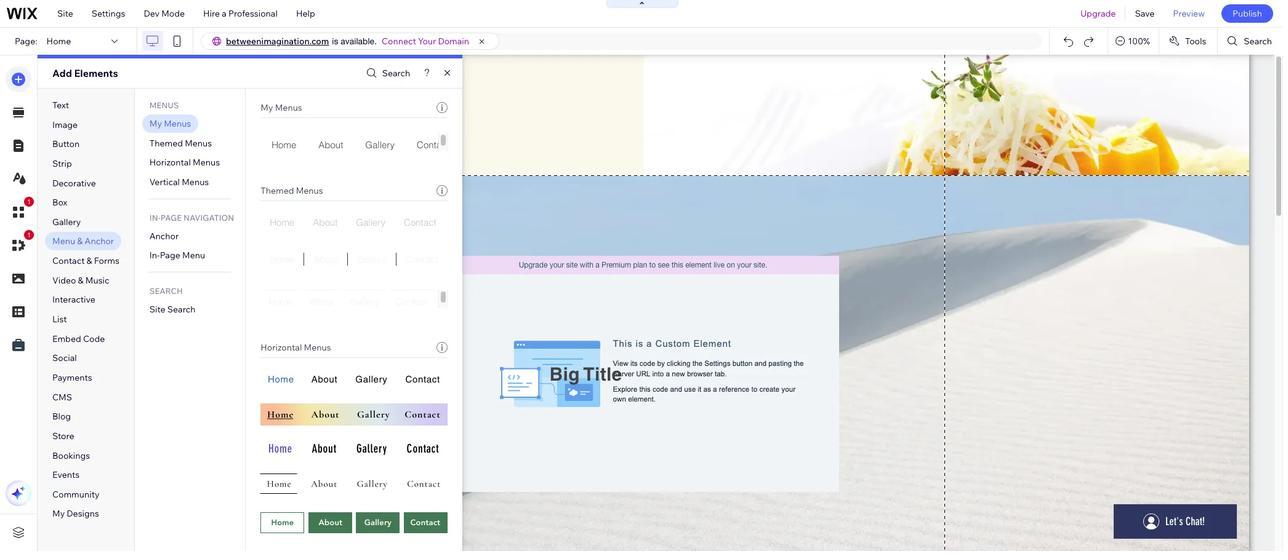 Task type: describe. For each thing, give the bounding box(es) containing it.
2 home link from the top
[[261, 216, 304, 235]]

payments
[[52, 373, 92, 384]]

add elements
[[52, 67, 118, 79]]

page for menu
[[160, 250, 180, 261]]

about for 3rd home link from the top of the page
[[314, 254, 338, 265]]

in- for in-page navigation
[[149, 213, 161, 223]]

gallery link for 3rd home link from the top of the page contact link
[[347, 253, 396, 272]]

your
[[418, 36, 436, 47]]

help
[[296, 8, 315, 19]]

home for 4th home link from the bottom of the page
[[272, 139, 296, 151]]

contact link for 2nd home link from the top
[[395, 216, 446, 235]]

gallery for 3rd home link from the top of the page
[[357, 254, 387, 265]]

1 vertical spatial themed menus
[[261, 185, 323, 196]]

gallery link for contact link associated with 4th home link from the bottom of the page
[[354, 133, 406, 156]]

0 horizontal spatial themed
[[149, 138, 183, 149]]

in-page navigation
[[149, 213, 234, 223]]

1 vertical spatial themed
[[261, 185, 294, 196]]

betweenimagination.com
[[226, 36, 329, 47]]

mode
[[161, 8, 185, 19]]

0 horizontal spatial my
[[52, 509, 65, 520]]

1 vertical spatial menu
[[182, 250, 205, 261]]

events
[[52, 470, 80, 481]]

1 vertical spatial horizontal menus
[[261, 342, 331, 353]]

professional
[[228, 8, 278, 19]]

0 horizontal spatial my menus
[[149, 118, 191, 129]]

1 horizontal spatial horizontal
[[261, 342, 302, 353]]

gallery for 4th home link from the bottom of the page
[[365, 139, 395, 151]]

cms
[[52, 392, 72, 403]]

is available. connect your domain
[[332, 36, 469, 47]]

list
[[52, 314, 67, 325]]

home for 3rd home link from the top of the page
[[270, 254, 295, 265]]

1 for second 1 button from the top of the page
[[27, 232, 31, 239]]

100% button
[[1109, 28, 1159, 55]]

interactive
[[52, 295, 95, 306]]

0 horizontal spatial anchor
[[85, 236, 114, 247]]

1 horizontal spatial search button
[[1218, 28, 1283, 55]]

image
[[52, 119, 78, 130]]

available.
[[341, 36, 377, 46]]

tools
[[1185, 36, 1207, 47]]

0 vertical spatial my menus
[[261, 102, 302, 113]]

designs
[[67, 509, 99, 520]]

forms
[[94, 256, 119, 267]]

0 horizontal spatial horizontal
[[149, 157, 191, 168]]

embed
[[52, 334, 81, 345]]

save
[[1135, 8, 1155, 19]]

strip
[[52, 158, 72, 169]]

upgrade
[[1081, 8, 1116, 19]]

button
[[52, 139, 80, 150]]

1 horizontal spatial anchor
[[149, 231, 179, 242]]

embed code
[[52, 334, 105, 345]]

navigation
[[183, 213, 234, 223]]

contact & forms
[[52, 256, 119, 267]]

gallery for 2nd home link from the top
[[356, 217, 386, 228]]

contact link for 3rd home link from the top of the page
[[396, 253, 447, 272]]

4 home link from the top
[[261, 290, 301, 313]]

gallery for first home link from the bottom
[[350, 296, 379, 308]]

blog
[[52, 411, 71, 423]]

site element
[[261, 253, 487, 272]]

search down in-page menu
[[167, 304, 195, 315]]

0 horizontal spatial menu
[[52, 236, 75, 247]]

2 1 button from the top
[[6, 230, 34, 259]]

page for navigation
[[161, 213, 182, 223]]



Task type: locate. For each thing, give the bounding box(es) containing it.
horizontal
[[149, 157, 191, 168], [261, 342, 302, 353]]

site down in-page menu
[[149, 304, 165, 315]]

1 vertical spatial search button
[[363, 64, 410, 82]]

0 horizontal spatial themed menus
[[149, 138, 212, 149]]

home for first home link from the bottom
[[269, 296, 293, 308]]

in- right forms
[[149, 250, 160, 261]]

is
[[332, 36, 338, 46]]

1 1 button from the top
[[6, 197, 34, 225]]

store
[[52, 431, 74, 442]]

2 vertical spatial &
[[78, 275, 84, 286]]

elements
[[74, 67, 118, 79]]

1 vertical spatial 1 button
[[6, 230, 34, 259]]

0 vertical spatial search button
[[1218, 28, 1283, 55]]

contact link for first home link from the bottom
[[387, 290, 436, 313]]

settings
[[92, 8, 125, 19]]

gallery inside site 'element'
[[357, 254, 387, 265]]

contact inside site 'element'
[[406, 254, 438, 265]]

about
[[319, 139, 343, 151], [313, 217, 338, 228], [314, 254, 338, 265], [309, 296, 334, 308]]

1 vertical spatial my
[[149, 118, 162, 129]]

0 vertical spatial page
[[161, 213, 182, 223]]

my menus
[[261, 102, 302, 113], [149, 118, 191, 129]]

2 1 from the top
[[27, 232, 31, 239]]

about inside site 'element'
[[314, 254, 338, 265]]

themed menus
[[149, 138, 212, 149], [261, 185, 323, 196]]

decorative
[[52, 178, 96, 189]]

1 button
[[6, 197, 34, 225], [6, 230, 34, 259]]

publish button
[[1222, 4, 1273, 23]]

1 horizontal spatial themed menus
[[261, 185, 323, 196]]

page
[[161, 213, 182, 223], [160, 250, 180, 261]]

search
[[1244, 36, 1272, 47], [382, 68, 410, 79], [149, 286, 183, 296], [167, 304, 195, 315]]

1 horizontal spatial horizontal menus
[[261, 342, 331, 353]]

about for 4th home link from the bottom of the page
[[319, 139, 343, 151]]

0 vertical spatial site
[[57, 8, 73, 19]]

video & music
[[52, 275, 109, 286]]

contact
[[417, 139, 449, 151], [404, 217, 436, 228], [406, 254, 438, 265], [52, 256, 85, 267], [395, 296, 428, 308]]

menu up contact & forms
[[52, 236, 75, 247]]

1 horizontal spatial menu
[[182, 250, 205, 261]]

1 horizontal spatial my menus
[[261, 102, 302, 113]]

gallery link for 2nd home link from the top contact link
[[347, 216, 395, 235]]

dev
[[144, 8, 159, 19]]

hire
[[203, 8, 220, 19]]

& for video
[[78, 275, 84, 286]]

& right video
[[78, 275, 84, 286]]

1 left 'menu & anchor'
[[27, 232, 31, 239]]

in-page menu
[[149, 250, 205, 261]]

0 vertical spatial in-
[[149, 213, 161, 223]]

community
[[52, 489, 99, 501]]

1 vertical spatial site
[[149, 304, 165, 315]]

domain
[[438, 36, 469, 47]]

0 vertical spatial themed
[[149, 138, 183, 149]]

bookings
[[52, 450, 90, 462]]

search down connect
[[382, 68, 410, 79]]

in-
[[149, 213, 161, 223], [149, 250, 160, 261]]

& for menu
[[77, 236, 83, 247]]

& up contact & forms
[[77, 236, 83, 247]]

search down publish
[[1244, 36, 1272, 47]]

site
[[57, 8, 73, 19], [149, 304, 165, 315]]

save button
[[1126, 0, 1164, 27]]

gallery
[[365, 139, 395, 151], [52, 217, 81, 228], [356, 217, 386, 228], [357, 254, 387, 265], [350, 296, 379, 308]]

page down in-page navigation
[[160, 250, 180, 261]]

anchor
[[149, 231, 179, 242], [85, 236, 114, 247]]

dev mode
[[144, 8, 185, 19]]

add
[[52, 67, 72, 79]]

home link
[[261, 133, 307, 156], [261, 216, 304, 235], [261, 253, 304, 272], [261, 290, 301, 313]]

1 in- from the top
[[149, 213, 161, 223]]

0 vertical spatial my
[[261, 102, 273, 113]]

home for 2nd home link from the top
[[270, 217, 295, 228]]

in- for in-page menu
[[149, 250, 160, 261]]

3 home link from the top
[[261, 253, 304, 272]]

0 horizontal spatial site
[[57, 8, 73, 19]]

themed
[[149, 138, 183, 149], [261, 185, 294, 196]]

about for 2nd home link from the top
[[313, 217, 338, 228]]

page down vertical
[[161, 213, 182, 223]]

menu & anchor
[[52, 236, 114, 247]]

my
[[261, 102, 273, 113], [149, 118, 162, 129], [52, 509, 65, 520]]

2 in- from the top
[[149, 250, 160, 261]]

100%
[[1128, 36, 1150, 47]]

site search
[[149, 304, 195, 315]]

home inside site 'element'
[[270, 254, 295, 265]]

1 home link from the top
[[261, 133, 307, 156]]

0 vertical spatial menu
[[52, 236, 75, 247]]

preview
[[1173, 8, 1205, 19]]

search button down publish
[[1218, 28, 1283, 55]]

1
[[27, 198, 31, 206], [27, 232, 31, 239]]

box
[[52, 197, 67, 208]]

menu down in-page navigation
[[182, 250, 205, 261]]

vertical
[[149, 177, 180, 188]]

0 vertical spatial &
[[77, 236, 83, 247]]

a
[[222, 8, 227, 19]]

0 horizontal spatial search button
[[363, 64, 410, 82]]

publish
[[1233, 8, 1262, 19]]

anchor up forms
[[85, 236, 114, 247]]

text
[[52, 100, 69, 111]]

0 vertical spatial horizontal
[[149, 157, 191, 168]]

1 1 from the top
[[27, 198, 31, 206]]

1 horizontal spatial site
[[149, 304, 165, 315]]

0 vertical spatial 1
[[27, 198, 31, 206]]

0 vertical spatial horizontal menus
[[149, 157, 220, 168]]

1 for first 1 button from the top of the page
[[27, 198, 31, 206]]

2 vertical spatial my
[[52, 509, 65, 520]]

about for first home link from the bottom
[[309, 296, 334, 308]]

site for site
[[57, 8, 73, 19]]

music
[[85, 275, 109, 286]]

& for contact
[[87, 256, 92, 267]]

1 horizontal spatial themed
[[261, 185, 294, 196]]

search up site search
[[149, 286, 183, 296]]

search button down connect
[[363, 64, 410, 82]]

1 vertical spatial horizontal
[[261, 342, 302, 353]]

&
[[77, 236, 83, 247], [87, 256, 92, 267], [78, 275, 84, 286]]

my designs
[[52, 509, 99, 520]]

horizontal menus
[[149, 157, 220, 168], [261, 342, 331, 353]]

code
[[83, 334, 105, 345]]

& left forms
[[87, 256, 92, 267]]

menu
[[52, 236, 75, 247], [182, 250, 205, 261]]

1 vertical spatial &
[[87, 256, 92, 267]]

1 vertical spatial in-
[[149, 250, 160, 261]]

0 horizontal spatial horizontal menus
[[149, 157, 220, 168]]

site left settings
[[57, 8, 73, 19]]

contact link
[[406, 133, 460, 156], [395, 216, 446, 235], [396, 253, 447, 272], [387, 290, 436, 313]]

gallery link for contact link related to first home link from the bottom
[[342, 290, 387, 313]]

hire a professional
[[203, 8, 278, 19]]

vertical menus
[[149, 177, 209, 188]]

2 horizontal spatial my
[[261, 102, 273, 113]]

in- down vertical
[[149, 213, 161, 223]]

0 vertical spatial themed menus
[[149, 138, 212, 149]]

contact link for 4th home link from the bottom of the page
[[406, 133, 460, 156]]

home
[[47, 36, 71, 47], [272, 139, 296, 151], [270, 217, 295, 228], [270, 254, 295, 265], [269, 296, 293, 308]]

gallery link
[[354, 133, 406, 156], [347, 216, 395, 235], [347, 253, 396, 272], [342, 290, 387, 313]]

1 horizontal spatial my
[[149, 118, 162, 129]]

site for site search
[[149, 304, 165, 315]]

about link
[[307, 133, 354, 156], [304, 216, 347, 235], [304, 253, 347, 272], [301, 290, 342, 313]]

connect
[[382, 36, 416, 47]]

1 vertical spatial page
[[160, 250, 180, 261]]

1 vertical spatial my menus
[[149, 118, 191, 129]]

video
[[52, 275, 76, 286]]

1 left the box
[[27, 198, 31, 206]]

1 vertical spatial 1
[[27, 232, 31, 239]]

search button
[[1218, 28, 1283, 55], [363, 64, 410, 82]]

social
[[52, 353, 77, 364]]

0 vertical spatial 1 button
[[6, 197, 34, 225]]

menus
[[149, 100, 179, 110], [275, 102, 302, 113], [164, 118, 191, 129], [185, 138, 212, 149], [193, 157, 220, 168], [182, 177, 209, 188], [296, 185, 323, 196], [304, 342, 331, 353]]

preview button
[[1164, 0, 1214, 27]]

tools button
[[1159, 28, 1218, 55]]

anchor up in-page menu
[[149, 231, 179, 242]]



Task type: vqa. For each thing, say whether or not it's contained in the screenshot.
Collection
no



